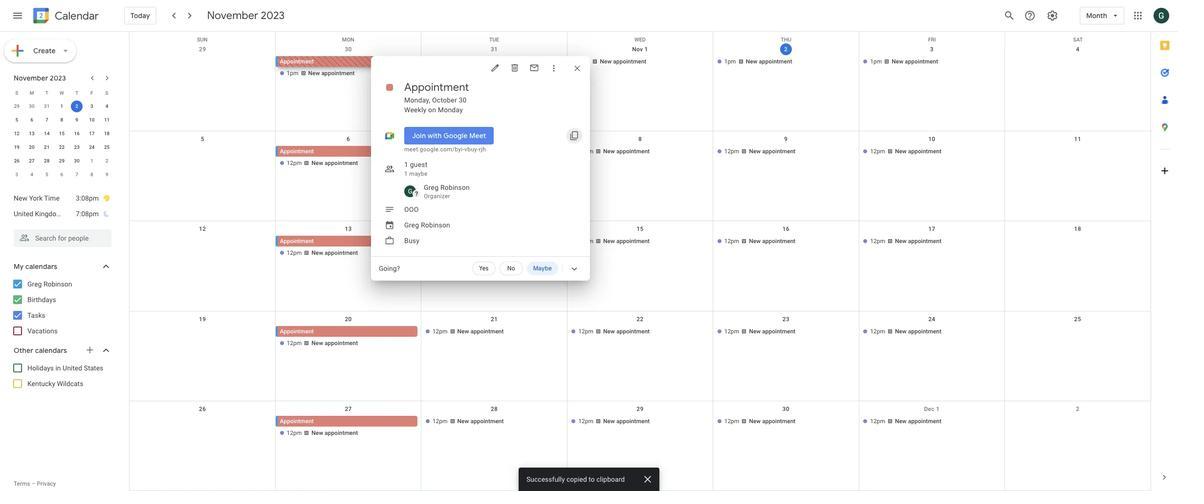 Task type: vqa. For each thing, say whether or not it's contained in the screenshot.
Terms – Privacy
yes



Task type: locate. For each thing, give the bounding box(es) containing it.
31 right october 30 element
[[44, 104, 50, 109]]

31 inside grid
[[491, 46, 498, 53]]

s
[[15, 90, 18, 96], [105, 90, 108, 96]]

28
[[44, 158, 50, 164], [491, 406, 498, 413]]

1 vertical spatial november 2023
[[14, 74, 66, 83]]

0 horizontal spatial 7
[[45, 117, 48, 123]]

7 down october 31 element
[[45, 117, 48, 123]]

cell
[[130, 56, 275, 80], [275, 56, 421, 80], [1005, 56, 1151, 80], [130, 146, 275, 170], [275, 146, 421, 170], [1005, 146, 1151, 170], [130, 236, 275, 260], [275, 236, 421, 260], [1005, 236, 1151, 260], [130, 326, 275, 350], [275, 326, 421, 350], [1005, 326, 1151, 350], [130, 416, 275, 440], [275, 416, 421, 440]]

5
[[15, 117, 18, 123], [201, 136, 204, 143], [45, 172, 48, 177]]

my calendars
[[14, 262, 57, 271]]

Search for people text field
[[20, 230, 106, 247]]

0 horizontal spatial 8
[[60, 117, 63, 123]]

1 horizontal spatial 21
[[491, 316, 498, 323]]

9 inside 'element'
[[105, 172, 108, 177]]

robinson down 'my calendars' dropdown button
[[43, 281, 72, 288]]

join with google meet
[[412, 131, 486, 140]]

10 inside november 2023 grid
[[89, 117, 95, 123]]

21 inside november 2023 grid
[[44, 145, 50, 150]]

2 cell
[[69, 100, 84, 113]]

6
[[30, 117, 33, 123], [347, 136, 350, 143], [60, 172, 63, 177]]

2 appointment button from the top
[[277, 146, 417, 157]]

list item up search for people text box
[[14, 206, 110, 222]]

1pm
[[578, 58, 590, 65], [724, 58, 736, 65], [870, 58, 882, 65], [287, 70, 298, 77]]

new inside "list item"
[[14, 195, 27, 202]]

11 inside grid
[[1074, 136, 1081, 143]]

greg robinson, maybe attending, organizer tree item
[[391, 181, 590, 202]]

0 vertical spatial 21
[[44, 145, 50, 150]]

november up m
[[14, 74, 48, 83]]

8 inside 'row'
[[90, 172, 93, 177]]

9
[[75, 117, 78, 123], [784, 136, 788, 143], [105, 172, 108, 177]]

12 inside november 2023 grid
[[14, 131, 20, 136]]

monday
[[438, 106, 463, 114]]

0 vertical spatial november 2023
[[207, 9, 285, 22]]

1 vertical spatial 11
[[1074, 136, 1081, 143]]

wildcats
[[57, 380, 83, 388]]

appointment button for 27
[[277, 416, 417, 427]]

13 element
[[26, 128, 38, 140]]

2 vertical spatial 7
[[75, 172, 78, 177]]

25 inside november 2023 grid
[[104, 145, 110, 150]]

0 horizontal spatial 28
[[44, 158, 50, 164]]

1 horizontal spatial 2023
[[261, 9, 285, 22]]

maybe
[[533, 265, 552, 273]]

time down 3:08pm
[[64, 210, 79, 218]]

1 horizontal spatial 6
[[60, 172, 63, 177]]

7:08pm
[[76, 210, 99, 218]]

1 vertical spatial time
[[64, 210, 79, 218]]

1 left guest
[[404, 161, 408, 169]]

tab list
[[1151, 32, 1178, 464]]

new appointment
[[600, 58, 646, 65], [746, 58, 792, 65], [892, 58, 938, 65], [308, 70, 355, 77], [457, 148, 504, 155], [603, 148, 650, 155], [749, 148, 795, 155], [895, 148, 941, 155], [311, 160, 358, 167], [603, 238, 650, 245], [749, 238, 795, 245], [895, 238, 941, 245], [311, 250, 358, 257], [457, 328, 504, 335], [603, 328, 650, 335], [749, 328, 795, 335], [895, 328, 941, 335], [311, 340, 358, 347], [457, 418, 504, 425], [603, 418, 650, 425], [749, 418, 795, 425], [895, 418, 941, 425], [311, 430, 358, 437]]

1 vertical spatial 3
[[90, 104, 93, 109]]

10 inside grid
[[928, 136, 935, 143]]

1 horizontal spatial 24
[[928, 316, 935, 323]]

1 horizontal spatial 11
[[1074, 136, 1081, 143]]

11 inside 11 element
[[104, 117, 110, 123]]

other calendars list
[[2, 361, 121, 392]]

december 5 element
[[41, 169, 53, 181]]

2 horizontal spatial 6
[[347, 136, 350, 143]]

1 vertical spatial greg
[[404, 221, 419, 229]]

vbuy-
[[464, 146, 479, 153]]

0 vertical spatial 2023
[[261, 9, 285, 22]]

22
[[59, 145, 65, 150], [637, 316, 644, 323]]

greg robinson up birthdays
[[27, 281, 72, 288]]

row group containing 29
[[9, 100, 114, 182]]

1 horizontal spatial 10
[[928, 136, 935, 143]]

1 vertical spatial 7
[[492, 136, 496, 143]]

0 horizontal spatial t
[[45, 90, 48, 96]]

1 vertical spatial 8
[[638, 136, 642, 143]]

31 for nov 1
[[491, 46, 498, 53]]

0 horizontal spatial 10
[[89, 117, 95, 123]]

17
[[89, 131, 95, 136], [928, 226, 935, 233]]

17 inside grid
[[928, 226, 935, 233]]

greg up organizer
[[424, 184, 439, 192]]

appointment
[[613, 58, 646, 65], [759, 58, 792, 65], [905, 58, 938, 65], [321, 70, 355, 77], [470, 148, 504, 155], [616, 148, 650, 155], [762, 148, 795, 155], [908, 148, 941, 155], [325, 160, 358, 167], [616, 238, 650, 245], [762, 238, 795, 245], [908, 238, 941, 245], [325, 250, 358, 257], [470, 328, 504, 335], [616, 328, 650, 335], [762, 328, 795, 335], [908, 328, 941, 335], [325, 340, 358, 347], [470, 418, 504, 425], [616, 418, 650, 425], [762, 418, 795, 425], [908, 418, 941, 425], [325, 430, 358, 437]]

0 horizontal spatial s
[[15, 90, 18, 96]]

robinson down organizer
[[421, 221, 450, 229]]

28 inside november 2023 grid
[[44, 158, 50, 164]]

31 down tue
[[491, 46, 498, 53]]

add other calendars image
[[85, 346, 95, 355]]

time
[[44, 195, 60, 202], [64, 210, 79, 218]]

greg
[[424, 184, 439, 192], [404, 221, 419, 229], [27, 281, 42, 288]]

greg robinson
[[404, 221, 450, 229], [27, 281, 72, 288]]

1 vertical spatial 28
[[491, 406, 498, 413]]

1 vertical spatial greg robinson
[[27, 281, 72, 288]]

0 vertical spatial 15
[[59, 131, 65, 136]]

0 vertical spatial 7
[[45, 117, 48, 123]]

create
[[33, 46, 56, 55]]

2 t from the left
[[75, 90, 78, 96]]

1 guest 1 maybe
[[404, 161, 427, 177]]

1 vertical spatial 5
[[201, 136, 204, 143]]

main drawer image
[[12, 10, 23, 22]]

3 down 26 element
[[15, 172, 18, 177]]

appointment button
[[277, 56, 417, 67], [277, 146, 417, 157], [277, 236, 417, 247], [277, 326, 417, 337], [277, 416, 417, 427]]

25 element
[[101, 142, 113, 153]]

16
[[74, 131, 80, 136], [782, 226, 789, 233]]

0 vertical spatial time
[[44, 195, 60, 202]]

0 horizontal spatial 25
[[104, 145, 110, 150]]

december 4 element
[[26, 169, 38, 181]]

grid
[[129, 32, 1151, 492]]

26 inside 26 element
[[14, 158, 20, 164]]

2023
[[261, 9, 285, 22], [50, 74, 66, 83]]

my
[[14, 262, 24, 271]]

united
[[14, 210, 33, 218], [63, 365, 82, 372]]

2 horizontal spatial 5
[[201, 136, 204, 143]]

to
[[589, 476, 595, 484]]

1 vertical spatial 10
[[928, 136, 935, 143]]

4 down 'sat'
[[1076, 46, 1079, 53]]

0 horizontal spatial 17
[[89, 131, 95, 136]]

trick or treat
[[463, 58, 497, 65]]

10
[[89, 117, 95, 123], [928, 136, 935, 143]]

calendar
[[55, 9, 99, 23]]

28 inside grid
[[491, 406, 498, 413]]

26 for 1
[[14, 158, 20, 164]]

2 horizontal spatial greg
[[424, 184, 439, 192]]

month button
[[1080, 4, 1124, 27]]

14 element
[[41, 128, 53, 140]]

1 horizontal spatial greg robinson
[[404, 221, 450, 229]]

1 vertical spatial 16
[[782, 226, 789, 233]]

13 inside november 2023 grid
[[29, 131, 35, 136]]

clipboard
[[596, 476, 625, 484]]

0 horizontal spatial 24
[[89, 145, 95, 150]]

october 30 element
[[26, 101, 38, 112]]

1 horizontal spatial 28
[[491, 406, 498, 413]]

1 horizontal spatial 25
[[1074, 316, 1081, 323]]

new york time
[[14, 195, 60, 202]]

29
[[199, 46, 206, 53], [14, 104, 20, 109], [59, 158, 65, 164], [637, 406, 644, 413]]

1 vertical spatial 18
[[1074, 226, 1081, 233]]

1 right "dec"
[[936, 406, 940, 413]]

27 inside grid
[[345, 406, 352, 413]]

greg down ooo
[[404, 221, 419, 229]]

nov
[[632, 46, 643, 53]]

19
[[14, 145, 20, 150], [199, 316, 206, 323]]

1 appointment button from the top
[[277, 56, 417, 67]]

0 vertical spatial 13
[[29, 131, 35, 136]]

0 vertical spatial 6
[[30, 117, 33, 123]]

30 inside appointment monday, october 30 weekly on monday
[[459, 96, 467, 104]]

11 element
[[101, 114, 113, 126]]

1 horizontal spatial 13
[[345, 226, 352, 233]]

1 horizontal spatial 15
[[637, 226, 644, 233]]

greg up birthdays
[[27, 281, 42, 288]]

greg inside my calendars list
[[27, 281, 42, 288]]

0 horizontal spatial 12
[[14, 131, 20, 136]]

24 element
[[86, 142, 98, 153]]

on
[[428, 106, 436, 114]]

2, today element
[[71, 101, 83, 112]]

december 8 element
[[86, 169, 98, 181]]

1 horizontal spatial 26
[[199, 406, 206, 413]]

2 inside 'element'
[[75, 104, 78, 109]]

1 down the w
[[60, 104, 63, 109]]

18 inside november 2023 grid
[[104, 131, 110, 136]]

0 horizontal spatial 13
[[29, 131, 35, 136]]

26 inside grid
[[199, 406, 206, 413]]

delete event image
[[510, 63, 520, 73]]

0 vertical spatial 9
[[75, 117, 78, 123]]

10 element
[[86, 114, 98, 126]]

privacy
[[37, 481, 56, 488]]

0 horizontal spatial 20
[[29, 145, 35, 150]]

0 horizontal spatial 3
[[15, 172, 18, 177]]

2 vertical spatial 6
[[60, 172, 63, 177]]

december 1 element
[[86, 155, 98, 167]]

3 appointment button from the top
[[277, 236, 417, 247]]

1 horizontal spatial 12
[[199, 226, 206, 233]]

1 horizontal spatial november
[[207, 9, 258, 22]]

robinson
[[440, 184, 470, 192], [421, 221, 450, 229], [43, 281, 72, 288]]

row
[[130, 32, 1151, 43], [130, 42, 1151, 132], [9, 86, 114, 100], [9, 100, 114, 113], [9, 113, 114, 127], [9, 127, 114, 141], [130, 132, 1151, 222], [9, 141, 114, 154], [9, 154, 114, 168], [9, 168, 114, 182], [130, 222, 1151, 312], [130, 312, 1151, 402], [130, 402, 1151, 492]]

4 appointment button from the top
[[277, 326, 417, 337]]

w
[[60, 90, 64, 96]]

2 vertical spatial greg
[[27, 281, 42, 288]]

24 inside grid
[[928, 316, 935, 323]]

greg robinson up busy
[[404, 221, 450, 229]]

24
[[89, 145, 95, 150], [928, 316, 935, 323]]

list item up united kingdom time 7:08pm
[[14, 191, 110, 206]]

0 vertical spatial 25
[[104, 145, 110, 150]]

12
[[14, 131, 20, 136], [199, 226, 206, 233]]

0 vertical spatial 28
[[44, 158, 50, 164]]

5 appointment button from the top
[[277, 416, 417, 427]]

0 vertical spatial greg robinson
[[404, 221, 450, 229]]

new
[[600, 58, 612, 65], [746, 58, 757, 65], [892, 58, 903, 65], [308, 70, 320, 77], [457, 148, 469, 155], [603, 148, 615, 155], [749, 148, 761, 155], [895, 148, 907, 155], [311, 160, 323, 167], [14, 195, 27, 202], [603, 238, 615, 245], [749, 238, 761, 245], [895, 238, 907, 245], [311, 250, 323, 257], [457, 328, 469, 335], [603, 328, 615, 335], [749, 328, 761, 335], [895, 328, 907, 335], [311, 340, 323, 347], [457, 418, 469, 425], [603, 418, 615, 425], [749, 418, 761, 425], [895, 418, 907, 425], [311, 430, 323, 437]]

3 down f at the top left
[[90, 104, 93, 109]]

calendars for other calendars
[[35, 347, 67, 355]]

1 horizontal spatial 27
[[345, 406, 352, 413]]

1 vertical spatial 22
[[637, 316, 644, 323]]

join with google meet link
[[404, 127, 494, 145]]

1 s from the left
[[15, 90, 18, 96]]

1 down 24 element at the top left
[[90, 158, 93, 164]]

29 element
[[56, 155, 68, 167]]

6 inside 'row'
[[60, 172, 63, 177]]

0 vertical spatial 20
[[29, 145, 35, 150]]

10 for november 2023
[[89, 117, 95, 123]]

2 list item from the top
[[14, 206, 110, 222]]

list
[[4, 187, 119, 226]]

trick
[[463, 58, 476, 65]]

1 vertical spatial united
[[63, 365, 82, 372]]

appointment for 30
[[280, 58, 314, 65]]

1 vertical spatial calendars
[[35, 347, 67, 355]]

november up sun
[[207, 9, 258, 22]]

7 right meet
[[492, 136, 496, 143]]

0 horizontal spatial 23
[[74, 145, 80, 150]]

9 inside grid
[[784, 136, 788, 143]]

0 horizontal spatial 11
[[104, 117, 110, 123]]

november 2023
[[207, 9, 285, 22], [14, 74, 66, 83]]

27 inside "element"
[[29, 158, 35, 164]]

1 horizontal spatial 9
[[105, 172, 108, 177]]

0 vertical spatial 22
[[59, 145, 65, 150]]

greg inside "greg robinson organizer"
[[424, 184, 439, 192]]

21
[[44, 145, 50, 150], [491, 316, 498, 323]]

27 for dec 1
[[345, 406, 352, 413]]

31
[[491, 46, 498, 53], [44, 104, 50, 109]]

united right 'in'
[[63, 365, 82, 372]]

0 vertical spatial calendars
[[25, 262, 57, 271]]

2 vertical spatial robinson
[[43, 281, 72, 288]]

appointment for 27
[[280, 418, 314, 425]]

t up october 31 element
[[45, 90, 48, 96]]

1 horizontal spatial t
[[75, 90, 78, 96]]

7 down the 30 element
[[75, 172, 78, 177]]

0 horizontal spatial time
[[44, 195, 60, 202]]

0 horizontal spatial united
[[14, 210, 33, 218]]

2
[[784, 46, 788, 53], [75, 104, 78, 109], [105, 158, 108, 164], [1076, 406, 1079, 413]]

31 inside november 2023 grid
[[44, 104, 50, 109]]

time for kingdom
[[64, 210, 79, 218]]

0 horizontal spatial 27
[[29, 158, 35, 164]]

16 inside november 2023 grid
[[74, 131, 80, 136]]

4 down 27 "element"
[[30, 172, 33, 177]]

join
[[412, 131, 426, 140]]

24 inside november 2023 grid
[[89, 145, 95, 150]]

row group
[[9, 100, 114, 182]]

15
[[59, 131, 65, 136], [637, 226, 644, 233]]

united down york
[[14, 210, 33, 218]]

robinson up organizer
[[440, 184, 470, 192]]

1 horizontal spatial greg
[[404, 221, 419, 229]]

25
[[104, 145, 110, 150], [1074, 316, 1081, 323]]

appointment monday, october 30 weekly on monday
[[404, 81, 469, 114]]

0 horizontal spatial november 2023
[[14, 74, 66, 83]]

15 element
[[56, 128, 68, 140]]

dec
[[924, 406, 935, 413]]

0 vertical spatial 12
[[14, 131, 20, 136]]

1 horizontal spatial 18
[[1074, 226, 1081, 233]]

3:08pm
[[76, 195, 99, 202]]

list item
[[14, 191, 110, 206], [14, 206, 110, 222]]

16 element
[[71, 128, 83, 140]]

calendars up 'in'
[[35, 347, 67, 355]]

calendars right my on the bottom left of page
[[25, 262, 57, 271]]

1
[[645, 46, 648, 53], [60, 104, 63, 109], [90, 158, 93, 164], [404, 161, 408, 169], [404, 171, 408, 177], [936, 406, 940, 413]]

1 t from the left
[[45, 90, 48, 96]]

19 inside november 2023 grid
[[14, 145, 20, 150]]

0 horizontal spatial 21
[[44, 145, 50, 150]]

going?
[[379, 265, 400, 273]]

t up 2 cell
[[75, 90, 78, 96]]

2 vertical spatial 3
[[15, 172, 18, 177]]

yes button
[[472, 262, 496, 276]]

1 vertical spatial 26
[[199, 406, 206, 413]]

27
[[29, 158, 35, 164], [345, 406, 352, 413]]

12pm
[[433, 148, 448, 155], [578, 148, 593, 155], [724, 148, 739, 155], [870, 148, 885, 155], [287, 160, 302, 167], [578, 238, 593, 245], [724, 238, 739, 245], [870, 238, 885, 245], [287, 250, 302, 257], [433, 328, 448, 335], [578, 328, 593, 335], [724, 328, 739, 335], [870, 328, 885, 335], [287, 340, 302, 347], [433, 418, 448, 425], [578, 418, 593, 425], [724, 418, 739, 425], [870, 418, 885, 425], [287, 430, 302, 437]]

8 inside grid
[[638, 136, 642, 143]]

terms link
[[14, 481, 30, 488]]

1 vertical spatial 25
[[1074, 316, 1081, 323]]

1 vertical spatial 15
[[637, 226, 644, 233]]

s up the october 29 element
[[15, 90, 18, 96]]

2 vertical spatial 9
[[105, 172, 108, 177]]

11
[[104, 117, 110, 123], [1074, 136, 1081, 143]]

0 horizontal spatial 6
[[30, 117, 33, 123]]

row containing 3
[[9, 168, 114, 182]]

0 horizontal spatial 31
[[44, 104, 50, 109]]

0 horizontal spatial 16
[[74, 131, 80, 136]]

19 element
[[11, 142, 23, 153]]

1 horizontal spatial 4
[[105, 104, 108, 109]]

s right f at the top left
[[105, 90, 108, 96]]

6 inside grid
[[347, 136, 350, 143]]

3
[[930, 46, 934, 53], [90, 104, 93, 109], [15, 172, 18, 177]]

1 list item from the top
[[14, 191, 110, 206]]

1 vertical spatial 12
[[199, 226, 206, 233]]

0 vertical spatial 17
[[89, 131, 95, 136]]

0 horizontal spatial 15
[[59, 131, 65, 136]]

0 vertical spatial 16
[[74, 131, 80, 136]]

4 up 11 element
[[105, 104, 108, 109]]

1 horizontal spatial time
[[64, 210, 79, 218]]

17 element
[[86, 128, 98, 140]]

4
[[1076, 46, 1079, 53], [105, 104, 108, 109], [30, 172, 33, 177]]

0 vertical spatial robinson
[[440, 184, 470, 192]]

1 horizontal spatial 8
[[90, 172, 93, 177]]

monday,
[[404, 96, 430, 104]]

appointment for 6
[[280, 148, 314, 155]]

None search field
[[0, 226, 121, 247]]

november
[[207, 9, 258, 22], [14, 74, 48, 83]]

row containing s
[[9, 86, 114, 100]]

3 inside december 3 element
[[15, 172, 18, 177]]

17 inside "element"
[[89, 131, 95, 136]]

united inside "list item"
[[14, 210, 33, 218]]

time up kingdom
[[44, 195, 60, 202]]

2 horizontal spatial 4
[[1076, 46, 1079, 53]]

3 down fri
[[930, 46, 934, 53]]

0 vertical spatial united
[[14, 210, 33, 218]]

1 horizontal spatial s
[[105, 90, 108, 96]]

7 inside grid
[[492, 136, 496, 143]]

18
[[104, 131, 110, 136], [1074, 226, 1081, 233]]



Task type: describe. For each thing, give the bounding box(es) containing it.
terms
[[14, 481, 30, 488]]

sun
[[197, 37, 208, 43]]

my calendars list
[[2, 277, 121, 339]]

4 for nov 1
[[1076, 46, 1079, 53]]

december 9 element
[[101, 169, 113, 181]]

2 s from the left
[[105, 90, 108, 96]]

28 for 1
[[44, 158, 50, 164]]

greg robinson inside my calendars list
[[27, 281, 72, 288]]

successfully copied to clipboard
[[526, 476, 625, 484]]

25 inside grid
[[1074, 316, 1081, 323]]

york
[[29, 195, 43, 202]]

october 31 element
[[41, 101, 53, 112]]

trick or treat button
[[421, 56, 563, 67]]

treat
[[484, 58, 497, 65]]

f
[[90, 90, 93, 96]]

mon
[[342, 37, 354, 43]]

meet.google.com/byi-
[[404, 146, 464, 153]]

appointment button for 13
[[277, 236, 417, 247]]

appointment button for 6
[[277, 146, 417, 157]]

october
[[432, 96, 457, 104]]

15 inside row group
[[59, 131, 65, 136]]

appointment for 13
[[280, 238, 314, 245]]

december 6 element
[[56, 169, 68, 181]]

row containing sun
[[130, 32, 1151, 43]]

1 vertical spatial robinson
[[421, 221, 450, 229]]

12 inside grid
[[199, 226, 206, 233]]

3 for 1
[[90, 104, 93, 109]]

28 for dec 1
[[491, 406, 498, 413]]

8 for november 2023
[[60, 117, 63, 123]]

create button
[[4, 39, 76, 63]]

yes
[[479, 265, 489, 273]]

calendars for my calendars
[[25, 262, 57, 271]]

31 for 1
[[44, 104, 50, 109]]

5 for sun
[[201, 136, 204, 143]]

1 vertical spatial november
[[14, 74, 48, 83]]

22 element
[[56, 142, 68, 153]]

26 for dec 1
[[199, 406, 206, 413]]

22 inside grid
[[637, 316, 644, 323]]

6 for november 2023
[[30, 117, 33, 123]]

12 element
[[11, 128, 23, 140]]

thu
[[781, 37, 791, 43]]

7 inside 'row'
[[75, 172, 78, 177]]

sat
[[1073, 37, 1083, 43]]

united inside the other calendars 'list'
[[63, 365, 82, 372]]

23 element
[[71, 142, 83, 153]]

robinson inside my calendars list
[[43, 281, 72, 288]]

successfully
[[526, 476, 565, 484]]

7 for november 2023
[[45, 117, 48, 123]]

or
[[477, 58, 483, 65]]

weekly
[[404, 106, 426, 114]]

4 for 1
[[105, 104, 108, 109]]

other calendars
[[14, 347, 67, 355]]

meet.google.com/byi-vbuy-rjh
[[404, 146, 486, 153]]

26 element
[[11, 155, 23, 167]]

dec 1
[[924, 406, 940, 413]]

calendar heading
[[53, 9, 99, 23]]

m
[[30, 90, 34, 96]]

december 7 element
[[71, 169, 83, 181]]

december 2 element
[[101, 155, 113, 167]]

3 for nov 1
[[930, 46, 934, 53]]

2 vertical spatial 5
[[45, 172, 48, 177]]

kentucky
[[27, 380, 55, 388]]

tasks
[[27, 312, 45, 320]]

5 for november 2023
[[15, 117, 18, 123]]

22 inside november 2023 grid
[[59, 145, 65, 150]]

10 for sun
[[928, 136, 935, 143]]

6 for sun
[[347, 136, 350, 143]]

list item containing united kingdom time
[[14, 206, 110, 222]]

other
[[14, 347, 33, 355]]

1 right nov
[[645, 46, 648, 53]]

no button
[[499, 262, 523, 276]]

my calendars button
[[2, 259, 121, 275]]

15 inside grid
[[637, 226, 644, 233]]

2 vertical spatial 4
[[30, 172, 33, 177]]

maybe
[[409, 171, 427, 177]]

1 left maybe
[[404, 171, 408, 177]]

with
[[428, 131, 442, 140]]

7 for sun
[[492, 136, 496, 143]]

appointment for 20
[[280, 328, 314, 335]]

month
[[1086, 11, 1107, 20]]

27 element
[[26, 155, 38, 167]]

0 vertical spatial november
[[207, 9, 258, 22]]

20 element
[[26, 142, 38, 153]]

ooo
[[404, 206, 419, 214]]

today button
[[124, 4, 156, 27]]

8 for sun
[[638, 136, 642, 143]]

1 horizontal spatial november 2023
[[207, 9, 285, 22]]

united kingdom time 7:08pm
[[14, 210, 99, 218]]

kingdom
[[35, 210, 62, 218]]

21 element
[[41, 142, 53, 153]]

google
[[443, 131, 468, 140]]

organizer
[[424, 193, 450, 200]]

meet
[[469, 131, 486, 140]]

18 inside grid
[[1074, 226, 1081, 233]]

today
[[131, 11, 150, 20]]

copied
[[567, 476, 587, 484]]

nov 1
[[632, 46, 648, 53]]

11 for november 2023
[[104, 117, 110, 123]]

19 inside grid
[[199, 316, 206, 323]]

11 for sun
[[1074, 136, 1081, 143]]

states
[[84, 365, 103, 372]]

time for york
[[44, 195, 60, 202]]

birthdays
[[27, 296, 56, 304]]

1 horizontal spatial 20
[[345, 316, 352, 323]]

december 3 element
[[11, 169, 23, 181]]

grid containing 29
[[129, 32, 1151, 492]]

0 horizontal spatial 2023
[[50, 74, 66, 83]]

october 29 element
[[11, 101, 23, 112]]

–
[[32, 481, 35, 488]]

wed
[[634, 37, 646, 43]]

27 for 1
[[29, 158, 35, 164]]

maybe button
[[527, 262, 558, 276]]

kentucky wildcats
[[27, 380, 83, 388]]

30 element
[[71, 155, 83, 167]]

settings menu image
[[1047, 10, 1058, 22]]

busy
[[404, 237, 419, 245]]

tue
[[489, 37, 499, 43]]

appointment button for 30
[[277, 56, 417, 67]]

november 2023 grid
[[9, 86, 114, 182]]

vacations
[[27, 327, 58, 335]]

appointment heading
[[404, 81, 469, 94]]

terms – privacy
[[14, 481, 56, 488]]

show additional actions image
[[569, 264, 579, 274]]

fri
[[928, 37, 936, 43]]

email event details image
[[529, 63, 539, 73]]

privacy link
[[37, 481, 56, 488]]

guest
[[410, 161, 427, 169]]

no
[[507, 265, 515, 273]]

other calendars button
[[2, 343, 121, 359]]

holidays
[[27, 365, 54, 372]]

13 inside grid
[[345, 226, 352, 233]]

greg robinson organizer
[[424, 184, 470, 200]]

9 for november 2023
[[75, 117, 78, 123]]

9 for sun
[[784, 136, 788, 143]]

list containing new york time
[[4, 187, 119, 226]]

holidays in united states
[[27, 365, 103, 372]]

robinson inside "greg robinson organizer"
[[440, 184, 470, 192]]

appointment button for 20
[[277, 326, 417, 337]]

in
[[55, 365, 61, 372]]

list item containing new york time
[[14, 191, 110, 206]]

calendar element
[[31, 6, 99, 27]]

1 vertical spatial 23
[[782, 316, 789, 323]]

14
[[44, 131, 50, 136]]

18 element
[[101, 128, 113, 140]]

rjh
[[479, 146, 486, 153]]

28 element
[[41, 155, 53, 167]]



